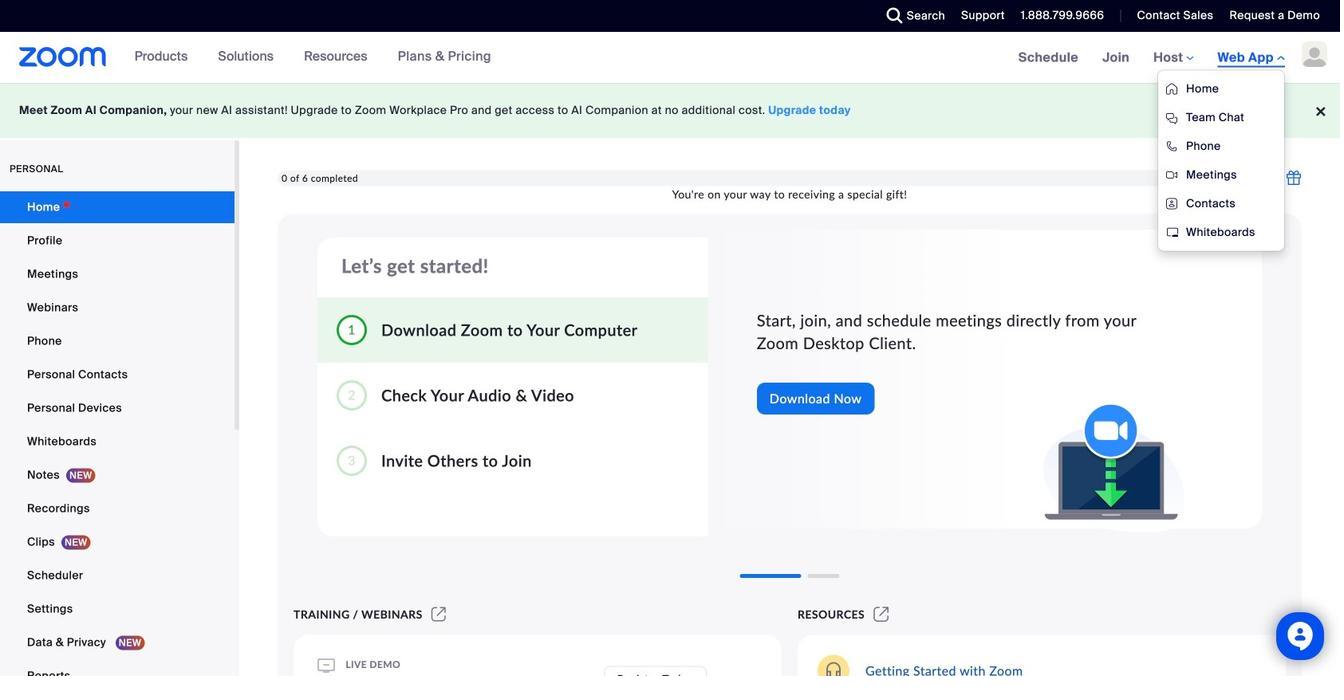 Task type: describe. For each thing, give the bounding box(es) containing it.
window new image
[[429, 608, 449, 622]]

meetings navigation
[[1007, 32, 1340, 252]]

personal menu menu
[[0, 191, 235, 677]]



Task type: vqa. For each thing, say whether or not it's contained in the screenshot.
NEXT image
no



Task type: locate. For each thing, give the bounding box(es) containing it.
zoom logo image
[[19, 47, 107, 67]]

product information navigation
[[123, 32, 503, 83]]

footer
[[0, 83, 1340, 138]]

window new image
[[871, 608, 892, 622]]

profile picture image
[[1302, 41, 1328, 67]]

banner
[[0, 32, 1340, 252]]



